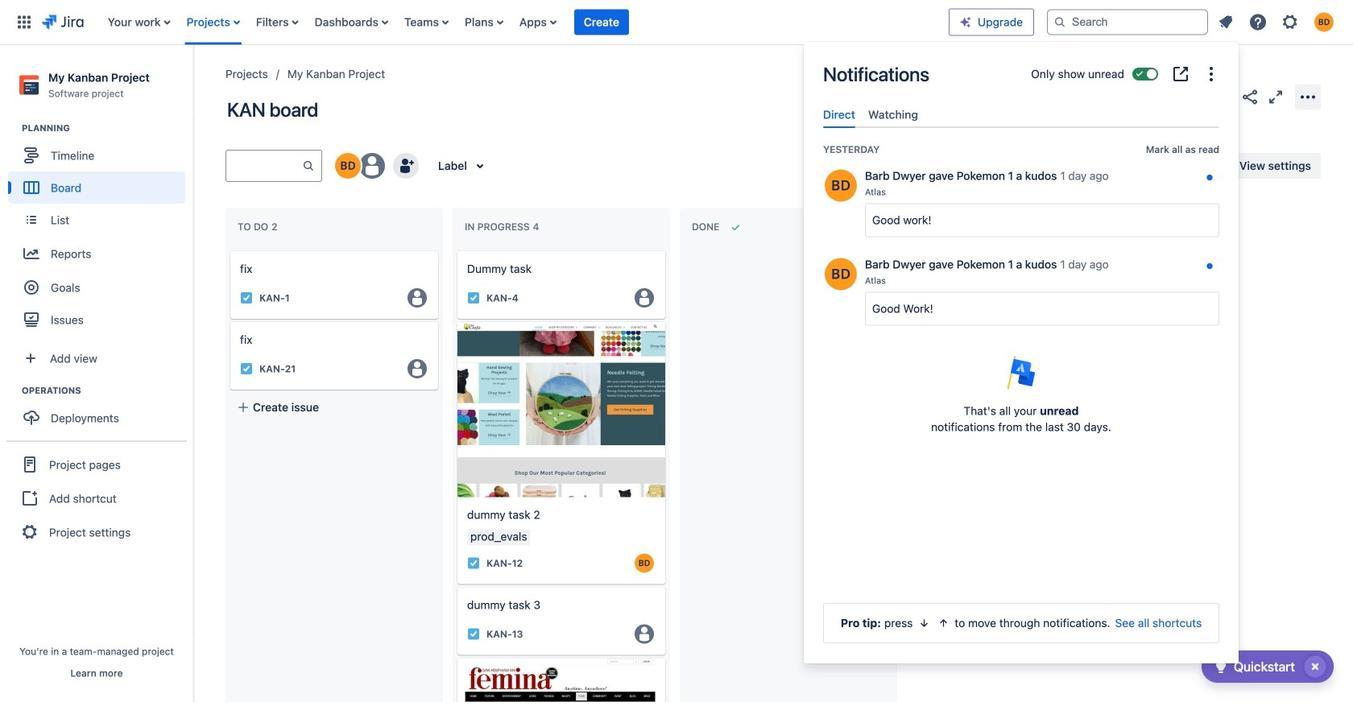 Task type: describe. For each thing, give the bounding box(es) containing it.
planning image
[[2, 119, 22, 138]]

arrow down image
[[918, 617, 931, 630]]

operations image
[[2, 381, 22, 401]]

notifications image
[[1217, 12, 1236, 32]]

enter full screen image
[[1267, 87, 1286, 107]]

in progress element
[[465, 221, 543, 233]]

help image
[[1249, 12, 1268, 32]]

sidebar navigation image
[[176, 64, 211, 97]]

more actions image
[[1299, 87, 1318, 107]]

add people image
[[396, 156, 416, 176]]

to do element
[[238, 221, 281, 233]]

create issue image
[[219, 240, 238, 259]]

heading for planning image at the left top of page
[[22, 122, 193, 135]]

sidebar element
[[0, 45, 193, 703]]

Search field
[[1047, 9, 1209, 35]]

create issue image
[[446, 240, 466, 259]]

2 more information about this user image from the top
[[823, 256, 859, 292]]

open notifications in a new tab image
[[1171, 64, 1191, 84]]

1 more information about this user image from the top
[[823, 168, 859, 203]]



Task type: vqa. For each thing, say whether or not it's contained in the screenshot.
group to the bottom
yes



Task type: locate. For each thing, give the bounding box(es) containing it.
0 vertical spatial task image
[[240, 292, 253, 305]]

task image
[[467, 292, 480, 305], [240, 363, 253, 375], [467, 557, 480, 570]]

Search this board text field
[[226, 151, 302, 180]]

settings image
[[1281, 12, 1300, 32]]

1 vertical spatial task image
[[467, 628, 480, 641]]

goal image
[[24, 281, 39, 295]]

0 vertical spatial task image
[[467, 292, 480, 305]]

1 vertical spatial group
[[8, 384, 193, 439]]

arrow up image
[[937, 617, 950, 630]]

jira image
[[42, 12, 84, 32], [42, 12, 84, 32]]

more image
[[1202, 64, 1221, 84]]

heading
[[22, 122, 193, 135], [22, 384, 193, 397]]

create column image
[[910, 211, 930, 230]]

2 heading from the top
[[22, 384, 193, 397]]

task image
[[240, 292, 253, 305], [467, 628, 480, 641]]

2 vertical spatial task image
[[467, 557, 480, 570]]

appswitcher icon image
[[15, 12, 34, 32]]

group for operations image at the left
[[8, 384, 193, 439]]

group
[[8, 122, 193, 341], [8, 384, 193, 439], [6, 441, 187, 555]]

heading for operations image at the left
[[22, 384, 193, 397]]

0 vertical spatial group
[[8, 122, 193, 341]]

1 vertical spatial heading
[[22, 384, 193, 397]]

0 vertical spatial heading
[[22, 122, 193, 135]]

0 horizontal spatial list
[[100, 0, 949, 45]]

0 vertical spatial more information about this user image
[[823, 168, 859, 203]]

1 heading from the top
[[22, 122, 193, 135]]

more information about this user image
[[823, 168, 859, 203], [823, 256, 859, 292]]

group for planning image at the left top of page
[[8, 122, 193, 341]]

list item
[[574, 0, 629, 45]]

your profile and settings image
[[1315, 12, 1334, 32]]

0 horizontal spatial task image
[[240, 292, 253, 305]]

search image
[[1054, 16, 1067, 29]]

star kan board image
[[1215, 87, 1234, 107]]

primary element
[[10, 0, 949, 45]]

tab list
[[817, 102, 1226, 128]]

1 horizontal spatial task image
[[467, 628, 480, 641]]

1 vertical spatial more information about this user image
[[823, 256, 859, 292]]

list
[[100, 0, 949, 45], [1212, 8, 1344, 37]]

banner
[[0, 0, 1354, 45]]

2 vertical spatial group
[[6, 441, 187, 555]]

dismiss quickstart image
[[1303, 654, 1329, 680]]

None search field
[[1047, 9, 1209, 35]]

dialog
[[804, 42, 1239, 664]]

1 vertical spatial task image
[[240, 363, 253, 375]]

1 horizontal spatial list
[[1212, 8, 1344, 37]]



